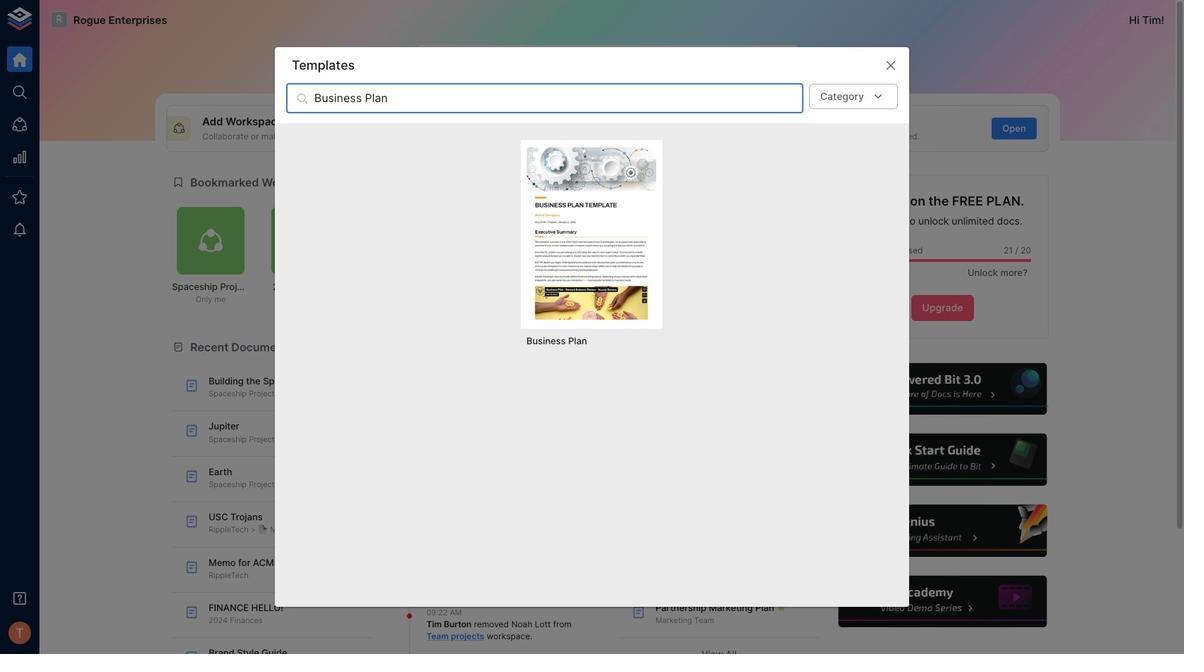 Task type: describe. For each thing, give the bounding box(es) containing it.
2 help image from the top
[[837, 432, 1049, 488]]

4 help image from the top
[[837, 574, 1049, 630]]



Task type: locate. For each thing, give the bounding box(es) containing it.
business plan image
[[527, 146, 657, 320]]

help image
[[837, 361, 1049, 417], [837, 432, 1049, 488], [837, 503, 1049, 559], [837, 574, 1049, 630]]

Search Templates... text field
[[314, 84, 803, 113]]

1 help image from the top
[[837, 361, 1049, 417]]

dialog
[[275, 47, 909, 608]]

3 help image from the top
[[837, 503, 1049, 559]]



Task type: vqa. For each thing, say whether or not it's contained in the screenshot.
the top content
no



